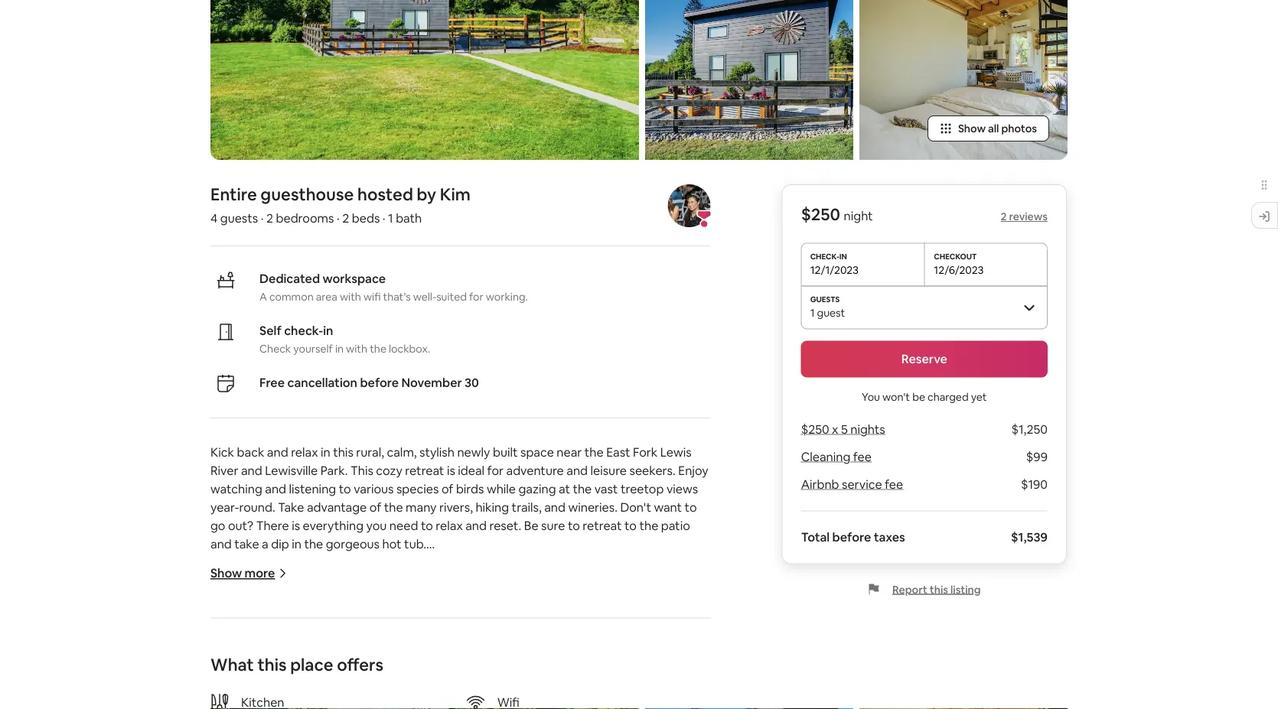 Task type: locate. For each thing, give the bounding box(es) containing it.
2 left reviews on the right top of page
[[1001, 210, 1007, 224]]

wow hidden meadows retreat - private hot tub image 1 image
[[210, 0, 639, 160]]

1 horizontal spatial for
[[487, 463, 504, 478]]

shopping,
[[304, 628, 359, 644]]

2 left beds
[[342, 210, 349, 226]]

the down "tongue"
[[602, 702, 621, 709]]

main up minutes
[[232, 610, 260, 625]]

the down quiet at the bottom of page
[[565, 628, 584, 644]]

2 horizontal spatial is
[[447, 463, 455, 478]]

dedicated
[[259, 271, 320, 286]]

1 horizontal spatial 1
[[810, 306, 815, 320]]

0 vertical spatial area
[[316, 290, 337, 304]]

this up door,
[[348, 683, 368, 699]]

1 left guest
[[810, 306, 815, 320]]

2 right guests
[[266, 210, 273, 226]]

1 vertical spatial a
[[557, 610, 563, 625]]

feels inside although the guesthouse is located in the backyard of the main residence (100 feet from the main residence), the area feels peaceful and secluded. it's a quiet retreat, yet it's only 10 minutes from shopping, restaurants, the lewisville river, and the lewisville regional park.
[[376, 610, 403, 625]]

a right the it's
[[557, 610, 563, 625]]

show up although
[[210, 566, 242, 581]]

main
[[537, 591, 565, 607], [232, 610, 260, 625]]

feels down located
[[376, 610, 403, 625]]

total before taxes
[[801, 530, 905, 545]]

the down don't
[[639, 518, 658, 534]]

1 vertical spatial for
[[487, 463, 504, 478]]

relax up the 'listening'
[[291, 444, 318, 460]]

1 horizontal spatial from
[[678, 591, 705, 607]]

1 vertical spatial retreat
[[583, 518, 622, 534]]

wineries.
[[568, 500, 618, 515]]

0 vertical spatial with
[[340, 290, 361, 304]]

cozy
[[376, 463, 402, 478]]

0 horizontal spatial show
[[210, 566, 242, 581]]

out?
[[228, 518, 253, 534]]

cleaning fee button
[[801, 449, 872, 465]]

feels
[[376, 610, 403, 625], [258, 683, 285, 699]]

of
[[442, 481, 453, 497], [369, 500, 381, 515], [501, 591, 513, 607]]

to
[[339, 481, 351, 497], [685, 500, 697, 515], [421, 518, 433, 534], [568, 518, 580, 534], [624, 518, 637, 534], [462, 702, 474, 709]]

windows
[[410, 702, 460, 709]]

before down lockbox.
[[360, 375, 399, 390]]

take
[[278, 500, 304, 515]]

to inside nothing feels tiny about this guesthouse, carefully designed with tongue and groove wood ceilings, large glass door, and windows to maximize lighting and the views. desir
[[462, 702, 474, 709]]

you
[[862, 390, 880, 404]]

need
[[389, 518, 418, 534]]

0 vertical spatial of
[[442, 481, 453, 497]]

relax
[[291, 444, 318, 460], [436, 518, 463, 534]]

2 reviews
[[1001, 210, 1048, 224]]

2 horizontal spatial of
[[501, 591, 513, 607]]

1 horizontal spatial yet
[[971, 390, 987, 404]]

before right total
[[832, 530, 871, 545]]

in right "dip"
[[292, 536, 301, 552]]

2 vertical spatial with
[[548, 683, 572, 699]]

sure
[[541, 518, 565, 534]]

for up while
[[487, 463, 504, 478]]

1 horizontal spatial ·
[[337, 210, 340, 226]]

for right suited
[[469, 290, 483, 304]]

$250 left night
[[801, 204, 840, 226]]

main up the it's
[[537, 591, 565, 607]]

hiking
[[476, 500, 509, 515]]

0 vertical spatial feels
[[376, 610, 403, 625]]

$190
[[1021, 477, 1048, 493]]

0 horizontal spatial park.
[[210, 646, 238, 662]]

of up the secluded.
[[501, 591, 513, 607]]

lockbox.
[[389, 342, 430, 356]]

5
[[841, 422, 848, 438]]

a
[[259, 290, 267, 304]]

1 vertical spatial yet
[[643, 610, 661, 625]]

check
[[259, 342, 291, 356]]

go
[[210, 518, 225, 534]]

$250 night
[[801, 204, 873, 226]]

species
[[396, 481, 439, 497]]

and down back
[[241, 463, 262, 478]]

feels inside nothing feels tiny about this guesthouse, carefully designed with tongue and groove wood ceilings, large glass door, and windows to maximize lighting and the views. desir
[[258, 683, 285, 699]]

enjoy
[[678, 463, 708, 478]]

the left lockbox.
[[370, 342, 386, 356]]

0 horizontal spatial fee
[[853, 449, 872, 465]]

for inside kick back and relax in this rural, calm, stylish newly built space near the east fork lewis river and lewisville park. this cozy retreat is ideal for adventure and leisure seekers. enjoy watching and listening to various species of birds while gazing at the vast treetop views year-round. take advantage of the many rivers, hiking trails, and wineries. don't want to go out? there is everything you need to relax and reset. be sure to retreat to the patio and take a dip in the gorgeous hot tub.
[[487, 463, 504, 478]]

and down "tongue"
[[578, 702, 599, 709]]

is down take
[[292, 518, 300, 534]]

airbnb service fee button
[[801, 477, 903, 493]]

1 horizontal spatial a
[[557, 610, 563, 625]]

yet right charged
[[971, 390, 987, 404]]

1 vertical spatial with
[[346, 342, 367, 356]]

0 vertical spatial park.
[[320, 463, 348, 478]]

wow hidden meadows retreat - private hot tub image 3 image
[[645, 0, 853, 160]]

more
[[245, 566, 275, 581]]

0 horizontal spatial before
[[360, 375, 399, 390]]

kim is a superhost. learn more about kim. image
[[668, 185, 710, 227], [668, 185, 710, 227]]

area down workspace
[[316, 290, 337, 304]]

park. left this
[[320, 463, 348, 478]]

(100
[[625, 591, 649, 607]]

area
[[316, 290, 337, 304], [348, 610, 373, 625]]

2
[[1001, 210, 1007, 224], [266, 210, 273, 226], [342, 210, 349, 226]]

of up rivers,
[[442, 481, 453, 497]]

area inside dedicated workspace a common area with wifi that's well-suited for working.
[[316, 290, 337, 304]]

0 horizontal spatial 2
[[266, 210, 273, 226]]

a
[[262, 536, 268, 552], [557, 610, 563, 625]]

residence
[[567, 591, 622, 607]]

to right sure
[[568, 518, 580, 534]]

views.
[[624, 702, 658, 709]]

1 vertical spatial from
[[274, 628, 301, 644]]

to up advantage on the left
[[339, 481, 351, 497]]

1 horizontal spatial feels
[[376, 610, 403, 625]]

0 vertical spatial before
[[360, 375, 399, 390]]

for inside dedicated workspace a common area with wifi that's well-suited for working.
[[469, 290, 483, 304]]

fee right the service
[[885, 477, 903, 493]]

0 horizontal spatial ·
[[261, 210, 264, 226]]

is inside although the guesthouse is located in the backyard of the main residence (100 feet from the main residence), the area feels peaceful and secluded. it's a quiet retreat, yet it's only 10 minutes from shopping, restaurants, the lewisville river, and the lewisville regional park.
[[356, 591, 364, 607]]

park. down 10
[[210, 646, 238, 662]]

of up you
[[369, 500, 381, 515]]

park. inside although the guesthouse is located in the backyard of the main residence (100 feet from the main residence), the area feels peaceful and secluded. it's a quiet retreat, yet it's only 10 minutes from shopping, restaurants, the lewisville river, and the lewisville regional park.
[[210, 646, 238, 662]]

1 vertical spatial relax
[[436, 518, 463, 534]]

0 horizontal spatial area
[[316, 290, 337, 304]]

cancellation
[[287, 375, 357, 390]]

1 vertical spatial 1
[[810, 306, 815, 320]]

everything
[[303, 518, 364, 534]]

fork
[[633, 444, 658, 460]]

0 vertical spatial main
[[537, 591, 565, 607]]

a inside kick back and relax in this rural, calm, stylish newly built space near the east fork lewis river and lewisville park. this cozy retreat is ideal for adventure and leisure seekers. enjoy watching and listening to various species of birds while gazing at the vast treetop views year-round. take advantage of the many rivers, hiking trails, and wineries. don't want to go out? there is everything you need to relax and reset. be sure to retreat to the patio and take a dip in the gorgeous hot tub.
[[262, 536, 268, 552]]

1 vertical spatial park.
[[210, 646, 238, 662]]

and down near
[[567, 463, 588, 478]]

while
[[487, 481, 516, 497]]

and up sure
[[544, 500, 566, 515]]

0 vertical spatial a
[[262, 536, 268, 552]]

in right yourself
[[335, 342, 344, 356]]

don't
[[620, 500, 651, 515]]

0 horizontal spatial lewisville
[[265, 463, 318, 478]]

the up the secluded.
[[516, 591, 535, 607]]

from down residence), in the left bottom of the page
[[274, 628, 301, 644]]

0 horizontal spatial of
[[369, 500, 381, 515]]

1 vertical spatial guesthouse
[[287, 591, 353, 607]]

1 left bath
[[388, 210, 393, 226]]

lighting
[[533, 702, 575, 709]]

1 horizontal spatial park.
[[320, 463, 348, 478]]

photos
[[1001, 122, 1037, 136]]

be
[[524, 518, 538, 534]]

retreat up 'species'
[[405, 463, 444, 478]]

from up 'only'
[[678, 591, 705, 607]]

bedrooms
[[276, 210, 334, 226]]

seekers.
[[629, 463, 676, 478]]

guesthouse
[[260, 183, 354, 205], [287, 591, 353, 607]]

residence),
[[262, 610, 324, 625]]

and up views.
[[618, 683, 640, 699]]

1 horizontal spatial area
[[348, 610, 373, 625]]

2 horizontal spatial 2
[[1001, 210, 1007, 224]]

lewisville down 'retreat,'
[[586, 628, 639, 644]]

you
[[366, 518, 387, 534]]

3 2 from the left
[[342, 210, 349, 226]]

0 horizontal spatial feels
[[258, 683, 285, 699]]

2 horizontal spatial ·
[[382, 210, 385, 226]]

guesthouse up residence), in the left bottom of the page
[[287, 591, 353, 607]]

2 $250 from the top
[[801, 422, 829, 438]]

0 horizontal spatial retreat
[[405, 463, 444, 478]]

door,
[[354, 702, 383, 709]]

· left beds
[[337, 210, 340, 226]]

lewisville
[[265, 463, 318, 478], [453, 628, 506, 644], [586, 628, 639, 644]]

1 vertical spatial $250
[[801, 422, 829, 438]]

of inside although the guesthouse is located in the backyard of the main residence (100 feet from the main residence), the area feels peaceful and secluded. it's a quiet retreat, yet it's only 10 minutes from shopping, restaurants, the lewisville river, and the lewisville regional park.
[[501, 591, 513, 607]]

before
[[360, 375, 399, 390], [832, 530, 871, 545]]

· right beds
[[382, 210, 385, 226]]

show
[[958, 122, 986, 136], [210, 566, 242, 581]]

0 horizontal spatial yet
[[643, 610, 661, 625]]

show left 'all'
[[958, 122, 986, 136]]

1 vertical spatial is
[[292, 518, 300, 534]]

rivers,
[[439, 500, 473, 515]]

relax down rivers,
[[436, 518, 463, 534]]

1 vertical spatial feels
[[258, 683, 285, 699]]

report
[[892, 583, 927, 597]]

·
[[261, 210, 264, 226], [337, 210, 340, 226], [382, 210, 385, 226]]

this up this
[[333, 444, 353, 460]]

lewis
[[660, 444, 692, 460]]

2 vertical spatial is
[[356, 591, 364, 607]]

1 horizontal spatial is
[[356, 591, 364, 607]]

12/1/2023
[[810, 263, 859, 277]]

is left ideal
[[447, 463, 455, 478]]

3 · from the left
[[382, 210, 385, 226]]

with up lighting at the left bottom of the page
[[548, 683, 572, 699]]

2 · from the left
[[337, 210, 340, 226]]

1 vertical spatial before
[[832, 530, 871, 545]]

the up 10
[[210, 610, 229, 625]]

$250 left x
[[801, 422, 829, 438]]

0 vertical spatial $250
[[801, 204, 840, 226]]

2 vertical spatial of
[[501, 591, 513, 607]]

lewisville up the 'listening'
[[265, 463, 318, 478]]

night
[[844, 208, 873, 224]]

wifi
[[363, 290, 381, 304]]

fee up the service
[[853, 449, 872, 465]]

· right guests
[[261, 210, 264, 226]]

1 horizontal spatial relax
[[436, 518, 463, 534]]

and down go
[[210, 536, 232, 552]]

retreat
[[405, 463, 444, 478], [583, 518, 622, 534]]

1 vertical spatial show
[[210, 566, 242, 581]]

0 vertical spatial 1
[[388, 210, 393, 226]]

area inside although the guesthouse is located in the backyard of the main residence (100 feet from the main residence), the area feels peaceful and secluded. it's a quiet retreat, yet it's only 10 minutes from shopping, restaurants, the lewisville river, and the lewisville regional park.
[[348, 610, 373, 625]]

0 vertical spatial fee
[[853, 449, 872, 465]]

show inside button
[[958, 122, 986, 136]]

offers
[[337, 654, 384, 676]]

check-
[[284, 323, 323, 338]]

newly
[[457, 444, 490, 460]]

and right back
[[267, 444, 288, 460]]

is left located
[[356, 591, 364, 607]]

carefully
[[442, 683, 490, 699]]

2 2 from the left
[[266, 210, 273, 226]]

tub.
[[404, 536, 426, 552]]

show all photos
[[958, 122, 1037, 136]]

from
[[678, 591, 705, 607], [274, 628, 301, 644]]

1 horizontal spatial 2
[[342, 210, 349, 226]]

4
[[210, 210, 218, 226]]

1 vertical spatial main
[[232, 610, 260, 625]]

park. inside kick back and relax in this rural, calm, stylish newly built space near the east fork lewis river and lewisville park. this cozy retreat is ideal for adventure and leisure seekers. enjoy watching and listening to various species of birds while gazing at the vast treetop views year-round. take advantage of the many rivers, hiking trails, and wineries. don't want to go out? there is everything you need to relax and reset. be sure to retreat to the patio and take a dip in the gorgeous hot tub.
[[320, 463, 348, 478]]

0 vertical spatial for
[[469, 290, 483, 304]]

kick
[[210, 444, 234, 460]]

with up free cancellation before november 30
[[346, 342, 367, 356]]

free cancellation before november 30
[[259, 375, 479, 390]]

in up peaceful
[[412, 591, 422, 607]]

0 vertical spatial retreat
[[405, 463, 444, 478]]

1 vertical spatial area
[[348, 610, 373, 625]]

show for show more
[[210, 566, 242, 581]]

0 horizontal spatial relax
[[291, 444, 318, 460]]

feels up ceilings,
[[258, 683, 285, 699]]

guesthouse up bedrooms
[[260, 183, 354, 205]]

1
[[388, 210, 393, 226], [810, 306, 815, 320]]

1 guest button
[[801, 286, 1048, 329]]

1 $250 from the top
[[801, 204, 840, 226]]

0 horizontal spatial main
[[232, 610, 260, 625]]

dip
[[271, 536, 289, 552]]

1 horizontal spatial show
[[958, 122, 986, 136]]

0 vertical spatial guesthouse
[[260, 183, 354, 205]]

show for show all photos
[[958, 122, 986, 136]]

yet left it's
[[643, 610, 661, 625]]

1 horizontal spatial fee
[[885, 477, 903, 493]]

retreat down wineries.
[[583, 518, 622, 534]]

a left "dip"
[[262, 536, 268, 552]]

0 vertical spatial show
[[958, 122, 986, 136]]

with down workspace
[[340, 290, 361, 304]]

about
[[311, 683, 345, 699]]

0 horizontal spatial for
[[469, 290, 483, 304]]

regional
[[642, 628, 690, 644]]

lewisville down the secluded.
[[453, 628, 506, 644]]

0 horizontal spatial a
[[262, 536, 268, 552]]

show more
[[210, 566, 275, 581]]

area down located
[[348, 610, 373, 625]]

birds
[[456, 481, 484, 497]]

with inside nothing feels tiny about this guesthouse, carefully designed with tongue and groove wood ceilings, large glass door, and windows to maximize lighting and the views. desir
[[548, 683, 572, 699]]

although
[[210, 591, 263, 607]]

self check-in check yourself in with the lockbox.
[[259, 323, 430, 356]]

to down 'carefully'
[[462, 702, 474, 709]]

to down don't
[[624, 518, 637, 534]]

designed
[[493, 683, 545, 699]]

0 horizontal spatial 1
[[388, 210, 393, 226]]

gazing
[[519, 481, 556, 497]]

$250 for $250 x 5 nights
[[801, 422, 829, 438]]

with inside 'self check-in check yourself in with the lockbox.'
[[346, 342, 367, 356]]

reserve
[[901, 351, 947, 367]]

2 reviews button
[[1001, 210, 1048, 224]]



Task type: vqa. For each thing, say whether or not it's contained in the screenshot.
for to the left
yes



Task type: describe. For each thing, give the bounding box(es) containing it.
groove
[[642, 683, 682, 699]]

built
[[493, 444, 518, 460]]

what
[[210, 654, 254, 676]]

1 inside dropdown button
[[810, 306, 815, 320]]

x
[[832, 422, 838, 438]]

guesthouse inside the entire guesthouse hosted by kim 4 guests · 2 bedrooms · 2 beds · 1 bath
[[260, 183, 354, 205]]

$99
[[1026, 449, 1048, 465]]

backyard
[[446, 591, 498, 607]]

east
[[606, 444, 630, 460]]

hot
[[382, 536, 401, 552]]

the up shopping,
[[327, 610, 346, 625]]

bath
[[396, 210, 422, 226]]

nights
[[850, 422, 885, 438]]

listening
[[289, 481, 336, 497]]

1 · from the left
[[261, 210, 264, 226]]

with inside dedicated workspace a common area with wifi that's well-suited for working.
[[340, 290, 361, 304]]

minutes
[[226, 628, 271, 644]]

round.
[[239, 500, 275, 515]]

tongue
[[575, 683, 616, 699]]

in up yourself
[[323, 323, 333, 338]]

stylish
[[419, 444, 455, 460]]

calm,
[[387, 444, 417, 460]]

1 horizontal spatial main
[[537, 591, 565, 607]]

be
[[912, 390, 925, 404]]

in up the 'listening'
[[321, 444, 330, 460]]

guest
[[817, 306, 845, 320]]

0 vertical spatial yet
[[971, 390, 987, 404]]

november
[[401, 375, 462, 390]]

treetop
[[621, 481, 664, 497]]

retreat,
[[598, 610, 640, 625]]

and up take
[[265, 481, 286, 497]]

and down the guesthouse,
[[386, 702, 407, 709]]

2 horizontal spatial lewisville
[[586, 628, 639, 644]]

30
[[465, 375, 479, 390]]

although the guesthouse is located in the backyard of the main residence (100 feet from the main residence), the area feels peaceful and secluded. it's a quiet retreat, yet it's only 10 minutes from shopping, restaurants, the lewisville river, and the lewisville regional park.
[[210, 591, 708, 662]]

1 horizontal spatial of
[[442, 481, 453, 497]]

$250 for $250 night
[[801, 204, 840, 226]]

the down peaceful
[[431, 628, 450, 644]]

guesthouse inside although the guesthouse is located in the backyard of the main residence (100 feet from the main residence), the area feels peaceful and secluded. it's a quiet retreat, yet it's only 10 minutes from shopping, restaurants, the lewisville river, and the lewisville regional park.
[[287, 591, 353, 607]]

to down views at bottom
[[685, 500, 697, 515]]

place
[[290, 654, 333, 676]]

only
[[682, 610, 705, 625]]

back
[[237, 444, 264, 460]]

the up need
[[384, 500, 403, 515]]

suited
[[436, 290, 467, 304]]

yet inside although the guesthouse is located in the backyard of the main residence (100 feet from the main residence), the area feels peaceful and secluded. it's a quiet retreat, yet it's only 10 minutes from shopping, restaurants, the lewisville river, and the lewisville regional park.
[[643, 610, 661, 625]]

1 horizontal spatial lewisville
[[453, 628, 506, 644]]

guests
[[220, 210, 258, 226]]

this inside nothing feels tiny about this guesthouse, carefully designed with tongue and groove wood ceilings, large glass door, and windows to maximize lighting and the views. desir
[[348, 683, 368, 699]]

hosted
[[357, 183, 413, 205]]

leisure
[[590, 463, 627, 478]]

maximize
[[477, 702, 531, 709]]

that's
[[383, 290, 411, 304]]

0 vertical spatial from
[[678, 591, 705, 607]]

1 horizontal spatial before
[[832, 530, 871, 545]]

free
[[259, 375, 285, 390]]

quiet
[[566, 610, 595, 625]]

listing
[[950, 583, 981, 597]]

in inside although the guesthouse is located in the backyard of the main residence (100 feet from the main residence), the area feels peaceful and secluded. it's a quiet retreat, yet it's only 10 minutes from shopping, restaurants, the lewisville river, and the lewisville regional park.
[[412, 591, 422, 607]]

the up peaceful
[[425, 591, 444, 607]]

$1,539
[[1011, 530, 1048, 545]]

this down minutes
[[257, 654, 287, 676]]

airbnb service fee
[[801, 477, 903, 493]]

a inside although the guesthouse is located in the backyard of the main residence (100 feet from the main residence), the area feels peaceful and secluded. it's a quiet retreat, yet it's only 10 minutes from shopping, restaurants, the lewisville river, and the lewisville regional park.
[[557, 610, 563, 625]]

won't
[[882, 390, 910, 404]]

and down the it's
[[541, 628, 562, 644]]

service
[[842, 477, 882, 493]]

various
[[354, 481, 394, 497]]

working.
[[486, 290, 528, 304]]

located
[[367, 591, 410, 607]]

near
[[557, 444, 582, 460]]

there
[[256, 518, 289, 534]]

taxes
[[874, 530, 905, 545]]

large
[[293, 702, 321, 709]]

and down hiking
[[465, 518, 487, 534]]

total
[[801, 530, 830, 545]]

cleaning fee
[[801, 449, 872, 465]]

views
[[667, 481, 698, 497]]

0 vertical spatial relax
[[291, 444, 318, 460]]

the inside 'self check-in check yourself in with the lockbox.'
[[370, 342, 386, 356]]

beds
[[352, 210, 380, 226]]

peaceful
[[405, 610, 455, 625]]

what this place offers
[[210, 654, 384, 676]]

$1,250
[[1011, 422, 1048, 438]]

river
[[210, 463, 238, 478]]

$250 x 5 nights
[[801, 422, 885, 438]]

to down many
[[421, 518, 433, 534]]

rural,
[[356, 444, 384, 460]]

reviews
[[1009, 210, 1048, 224]]

at
[[559, 481, 570, 497]]

show more button
[[210, 566, 287, 581]]

1 2 from the left
[[1001, 210, 1007, 224]]

the inside nothing feels tiny about this guesthouse, carefully designed with tongue and groove wood ceilings, large glass door, and windows to maximize lighting and the views. desir
[[602, 702, 621, 709]]

guesthouse,
[[371, 683, 440, 699]]

watching
[[210, 481, 262, 497]]

1 inside the entire guesthouse hosted by kim 4 guests · 2 bedrooms · 2 beds · 1 bath
[[388, 210, 393, 226]]

kick back and relax in this rural, calm, stylish newly built space near the east fork lewis river and lewisville park. this cozy retreat is ideal for adventure and leisure seekers. enjoy watching and listening to various species of birds while gazing at the vast treetop views year-round. take advantage of the many rivers, hiking trails, and wineries. don't want to go out? there is everything you need to relax and reset. be sure to retreat to the patio and take a dip in the gorgeous hot tub.
[[210, 444, 711, 552]]

10
[[210, 628, 223, 644]]

glass
[[324, 702, 352, 709]]

this inside kick back and relax in this rural, calm, stylish newly built space near the east fork lewis river and lewisville park. this cozy retreat is ideal for adventure and leisure seekers. enjoy watching and listening to various species of birds while gazing at the vast treetop views year-round. take advantage of the many rivers, hiking trails, and wineries. don't want to go out? there is everything you need to relax and reset. be sure to retreat to the patio and take a dip in the gorgeous hot tub.
[[333, 444, 353, 460]]

0 vertical spatial is
[[447, 463, 455, 478]]

1 vertical spatial fee
[[885, 477, 903, 493]]

0 horizontal spatial is
[[292, 518, 300, 534]]

wow hidden meadows retreat - private hot tub image 5 image
[[859, 0, 1068, 160]]

lewisville inside kick back and relax in this rural, calm, stylish newly built space near the east fork lewis river and lewisville park. this cozy retreat is ideal for adventure and leisure seekers. enjoy watching and listening to various species of birds while gazing at the vast treetop views year-round. take advantage of the many rivers, hiking trails, and wineries. don't want to go out? there is everything you need to relax and reset. be sure to retreat to the patio and take a dip in the gorgeous hot tub.
[[265, 463, 318, 478]]

space
[[520, 444, 554, 460]]

all
[[988, 122, 999, 136]]

by kim
[[417, 183, 471, 205]]

0 horizontal spatial from
[[274, 628, 301, 644]]

the right at
[[573, 481, 592, 497]]

and down backyard
[[457, 610, 478, 625]]

it's
[[663, 610, 679, 625]]

the down everything
[[304, 536, 323, 552]]

cleaning
[[801, 449, 850, 465]]

well-
[[413, 290, 436, 304]]

take
[[234, 536, 259, 552]]

nothing
[[210, 683, 256, 699]]

the up "leisure"
[[585, 444, 604, 460]]

this left the listing
[[930, 583, 948, 597]]

the up residence), in the left bottom of the page
[[265, 591, 284, 607]]

1 horizontal spatial retreat
[[583, 518, 622, 534]]

1 vertical spatial of
[[369, 500, 381, 515]]

$250 x 5 nights button
[[801, 422, 885, 438]]

this
[[350, 463, 373, 478]]



